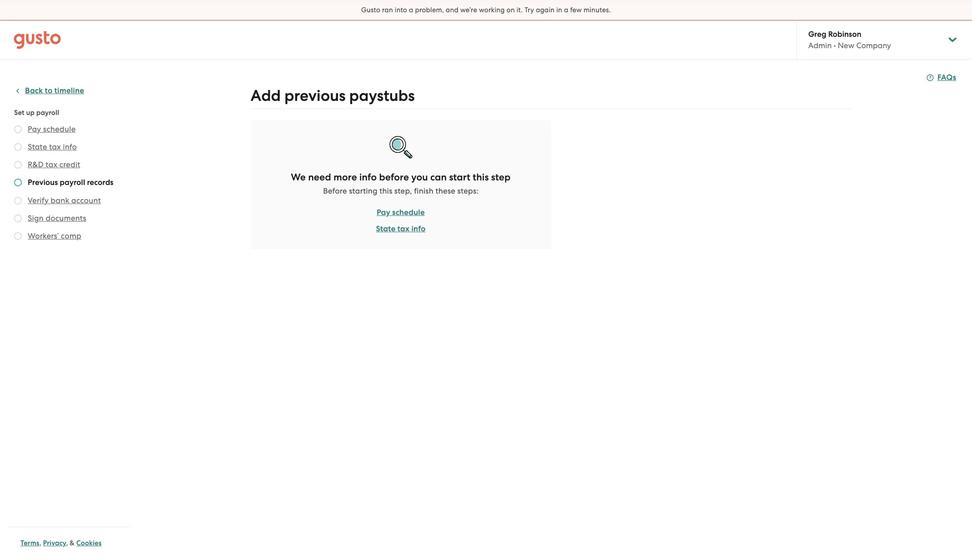 Task type: vqa. For each thing, say whether or not it's contained in the screenshot.
Verify
yes



Task type: locate. For each thing, give the bounding box(es) containing it.
check image for r&d
[[14, 161, 22, 169]]

up
[[26, 109, 35, 117]]

previous
[[28, 178, 58, 187]]

workers' comp
[[28, 232, 81, 241]]

steps:
[[457, 187, 479, 196]]

0 vertical spatial pay schedule
[[28, 125, 76, 134]]

state for state tax info button
[[28, 142, 47, 151]]

1 vertical spatial pay schedule
[[377, 208, 425, 217]]

2 vertical spatial info
[[411, 224, 426, 234]]

1 horizontal spatial state
[[376, 224, 396, 234]]

0 vertical spatial pay
[[28, 125, 41, 134]]

more
[[334, 172, 357, 183]]

terms link
[[20, 540, 39, 548]]

credit
[[59, 160, 80, 169]]

paystubs
[[349, 86, 415, 105]]

1 horizontal spatial info
[[359, 172, 377, 183]]

0 horizontal spatial pay
[[28, 125, 41, 134]]

0 horizontal spatial payroll
[[36, 109, 59, 117]]

1 horizontal spatial a
[[564, 6, 568, 14]]

you
[[411, 172, 428, 183]]

pay inside button
[[28, 125, 41, 134]]

a
[[409, 6, 413, 14], [564, 6, 568, 14]]

pay schedule
[[28, 125, 76, 134], [377, 208, 425, 217]]

pay schedule inside previous payroll records list
[[28, 125, 76, 134]]

payroll down credit
[[60, 178, 85, 187]]

state inside "link"
[[376, 224, 396, 234]]

a right in
[[564, 6, 568, 14]]

schedule for pay schedule button
[[43, 125, 76, 134]]

0 horizontal spatial schedule
[[43, 125, 76, 134]]

1 horizontal spatial pay schedule
[[377, 208, 425, 217]]

schedule up state tax info button
[[43, 125, 76, 134]]

info
[[63, 142, 77, 151], [359, 172, 377, 183], [411, 224, 426, 234]]

records
[[87, 178, 113, 187]]

state
[[28, 142, 47, 151], [376, 224, 396, 234]]

2 check image from the top
[[14, 143, 22, 151]]

0 horizontal spatial pay schedule
[[28, 125, 76, 134]]

0 vertical spatial state
[[28, 142, 47, 151]]

pay schedule for pay schedule link
[[377, 208, 425, 217]]

and
[[446, 6, 459, 14]]

, left &
[[66, 540, 68, 548]]

state down pay schedule link
[[376, 224, 396, 234]]

tax inside button
[[49, 142, 61, 151]]

workers' comp button
[[28, 231, 81, 242]]

in
[[556, 6, 562, 14]]

check image left verify
[[14, 197, 22, 205]]

payroll up pay schedule button
[[36, 109, 59, 117]]

check image left r&d
[[14, 161, 22, 169]]

1 vertical spatial info
[[359, 172, 377, 183]]

previous
[[284, 86, 346, 105]]

1 vertical spatial schedule
[[392, 208, 425, 217]]

tax inside button
[[46, 160, 57, 169]]

previous payroll records
[[28, 178, 113, 187]]

schedule inside pay schedule link
[[392, 208, 425, 217]]

check image for pay
[[14, 126, 22, 133]]

state tax info
[[28, 142, 77, 151], [376, 224, 426, 234]]

tax
[[49, 142, 61, 151], [46, 160, 57, 169], [398, 224, 410, 234]]

new
[[838, 41, 854, 50]]

3 check image from the top
[[14, 232, 22, 240]]

1 horizontal spatial state tax info
[[376, 224, 426, 234]]

home image
[[14, 31, 61, 49]]

greg robinson admin • new company
[[808, 30, 891, 50]]

pay schedule for pay schedule button
[[28, 125, 76, 134]]

r&d tax credit
[[28, 160, 80, 169]]

1 vertical spatial payroll
[[60, 178, 85, 187]]

, left privacy
[[39, 540, 41, 548]]

0 vertical spatial this
[[473, 172, 489, 183]]

4 check image from the top
[[14, 215, 22, 222]]

previous payroll records list
[[14, 124, 126, 243]]

check image
[[14, 161, 22, 169], [14, 197, 22, 205], [14, 232, 22, 240]]

1 vertical spatial state tax info
[[376, 224, 426, 234]]

documents
[[46, 214, 86, 223]]

pay schedule up state tax info "link"
[[377, 208, 425, 217]]

1 horizontal spatial schedule
[[392, 208, 425, 217]]

check image left previous
[[14, 179, 22, 187]]

2 check image from the top
[[14, 197, 22, 205]]

0 horizontal spatial info
[[63, 142, 77, 151]]

1 vertical spatial tax
[[46, 160, 57, 169]]

pay schedule button
[[28, 124, 76, 135]]

cookies button
[[76, 538, 102, 549]]

tax down pay schedule link
[[398, 224, 410, 234]]

privacy link
[[43, 540, 66, 548]]

state tax info down pay schedule link
[[376, 224, 426, 234]]

check image left state tax info button
[[14, 143, 22, 151]]

pay schedule up state tax info button
[[28, 125, 76, 134]]

on
[[507, 6, 515, 14]]

0 vertical spatial info
[[63, 142, 77, 151]]

verify bank account button
[[28, 195, 101, 206]]

1 vertical spatial state
[[376, 224, 396, 234]]

step,
[[394, 187, 412, 196]]

this
[[473, 172, 489, 183], [380, 187, 392, 196]]

0 vertical spatial state tax info
[[28, 142, 77, 151]]

set
[[14, 109, 24, 117]]

info inside button
[[63, 142, 77, 151]]

pay
[[28, 125, 41, 134], [377, 208, 390, 217]]

schedule up state tax info "link"
[[392, 208, 425, 217]]

tax for state tax info "link"
[[398, 224, 410, 234]]

sign
[[28, 214, 44, 223]]

payroll inside list
[[60, 178, 85, 187]]

1 horizontal spatial payroll
[[60, 178, 85, 187]]

this up the steps:
[[473, 172, 489, 183]]

0 vertical spatial schedule
[[43, 125, 76, 134]]

1 vertical spatial pay
[[377, 208, 390, 217]]

info up credit
[[63, 142, 77, 151]]

we need more info before you can start this step before starting this step, finish these steps:
[[291, 172, 511, 196]]

1 check image from the top
[[14, 126, 22, 133]]

0 vertical spatial tax
[[49, 142, 61, 151]]

2 a from the left
[[564, 6, 568, 14]]

0 horizontal spatial state tax info
[[28, 142, 77, 151]]

0 horizontal spatial this
[[380, 187, 392, 196]]

a right the into
[[409, 6, 413, 14]]

before
[[323, 187, 347, 196]]

schedule for pay schedule link
[[392, 208, 425, 217]]

check image for state
[[14, 143, 22, 151]]

schedule
[[43, 125, 76, 134], [392, 208, 425, 217]]

state for state tax info "link"
[[376, 224, 396, 234]]

1 vertical spatial this
[[380, 187, 392, 196]]

2 vertical spatial check image
[[14, 232, 22, 240]]

2 vertical spatial tax
[[398, 224, 410, 234]]

schedule inside pay schedule button
[[43, 125, 76, 134]]

faqs button
[[927, 72, 956, 83]]

2 horizontal spatial info
[[411, 224, 426, 234]]

this down before
[[380, 187, 392, 196]]

it.
[[517, 6, 523, 14]]

1 vertical spatial check image
[[14, 197, 22, 205]]

1 check image from the top
[[14, 161, 22, 169]]

0 vertical spatial check image
[[14, 161, 22, 169]]

back to timeline
[[25, 86, 84, 96]]

step
[[491, 172, 511, 183]]

admin
[[808, 41, 832, 50]]

pay for pay schedule link
[[377, 208, 390, 217]]

greg
[[808, 30, 827, 39]]

payroll
[[36, 109, 59, 117], [60, 178, 85, 187]]

1 horizontal spatial ,
[[66, 540, 68, 548]]

terms , privacy , & cookies
[[20, 540, 102, 548]]

tax right r&d
[[46, 160, 57, 169]]

state inside button
[[28, 142, 47, 151]]

robinson
[[828, 30, 862, 39]]

pay up state tax info "link"
[[377, 208, 390, 217]]

check image for sign
[[14, 215, 22, 222]]

gusto
[[361, 6, 380, 14]]

state tax info button
[[28, 141, 77, 152]]

check image left the workers'
[[14, 232, 22, 240]]

tax up r&d tax credit button
[[49, 142, 61, 151]]

into
[[395, 6, 407, 14]]

info down pay schedule link
[[411, 224, 426, 234]]

check image left "sign"
[[14, 215, 22, 222]]

sign documents
[[28, 214, 86, 223]]

few
[[570, 6, 582, 14]]

0 horizontal spatial state
[[28, 142, 47, 151]]

back
[[25, 86, 43, 96]]

state up r&d
[[28, 142, 47, 151]]

1 horizontal spatial this
[[473, 172, 489, 183]]

check image
[[14, 126, 22, 133], [14, 143, 22, 151], [14, 179, 22, 187], [14, 215, 22, 222]]

ran
[[382, 6, 393, 14]]

0 horizontal spatial ,
[[39, 540, 41, 548]]

check image down set
[[14, 126, 22, 133]]

,
[[39, 540, 41, 548], [66, 540, 68, 548]]

info inside "link"
[[411, 224, 426, 234]]

tax inside "link"
[[398, 224, 410, 234]]

state tax info inside previous payroll records list
[[28, 142, 77, 151]]

again
[[536, 6, 555, 14]]

state tax info down pay schedule button
[[28, 142, 77, 151]]

pay down set up payroll
[[28, 125, 41, 134]]

info up starting
[[359, 172, 377, 183]]

0 horizontal spatial a
[[409, 6, 413, 14]]

1 horizontal spatial pay
[[377, 208, 390, 217]]



Task type: describe. For each thing, give the bounding box(es) containing it.
working
[[479, 6, 505, 14]]

0 vertical spatial payroll
[[36, 109, 59, 117]]

we're
[[460, 6, 477, 14]]

cookies
[[76, 540, 102, 548]]

1 a from the left
[[409, 6, 413, 14]]

need
[[308, 172, 331, 183]]

finish
[[414, 187, 434, 196]]

before
[[379, 172, 409, 183]]

minutes.
[[584, 6, 611, 14]]

pay schedule link
[[377, 207, 425, 218]]

sign documents button
[[28, 213, 86, 224]]

tax for r&d tax credit button
[[46, 160, 57, 169]]

try
[[525, 6, 534, 14]]

tax for state tax info button
[[49, 142, 61, 151]]

2 , from the left
[[66, 540, 68, 548]]

check image for verify
[[14, 197, 22, 205]]

verify
[[28, 196, 49, 205]]

set up payroll
[[14, 109, 59, 117]]

3 check image from the top
[[14, 179, 22, 187]]

pay for pay schedule button
[[28, 125, 41, 134]]

workers'
[[28, 232, 59, 241]]

we
[[291, 172, 306, 183]]

•
[[834, 41, 836, 50]]

1 , from the left
[[39, 540, 41, 548]]

r&d
[[28, 160, 44, 169]]

state tax info for state tax info button
[[28, 142, 77, 151]]

add previous paystubs
[[251, 86, 415, 105]]

timeline
[[54, 86, 84, 96]]

start
[[449, 172, 470, 183]]

&
[[70, 540, 75, 548]]

comp
[[61, 232, 81, 241]]

r&d tax credit button
[[28, 159, 80, 170]]

can
[[430, 172, 447, 183]]

gusto ran into a problem, and we're working on it. try again in a few minutes.
[[361, 6, 611, 14]]

these
[[436, 187, 455, 196]]

state tax info for state tax info "link"
[[376, 224, 426, 234]]

terms
[[20, 540, 39, 548]]

bank
[[51, 196, 69, 205]]

info for state tax info button
[[63, 142, 77, 151]]

info for state tax info "link"
[[411, 224, 426, 234]]

privacy
[[43, 540, 66, 548]]

company
[[856, 41, 891, 50]]

to
[[45, 86, 52, 96]]

account
[[71, 196, 101, 205]]

add
[[251, 86, 281, 105]]

back to timeline button
[[14, 86, 84, 96]]

verify bank account
[[28, 196, 101, 205]]

check image for workers'
[[14, 232, 22, 240]]

state tax info link
[[376, 224, 426, 235]]

info inside the 'we need more info before you can start this step before starting this step, finish these steps:'
[[359, 172, 377, 183]]

faqs
[[938, 73, 956, 82]]

starting
[[349, 187, 378, 196]]

problem,
[[415, 6, 444, 14]]



